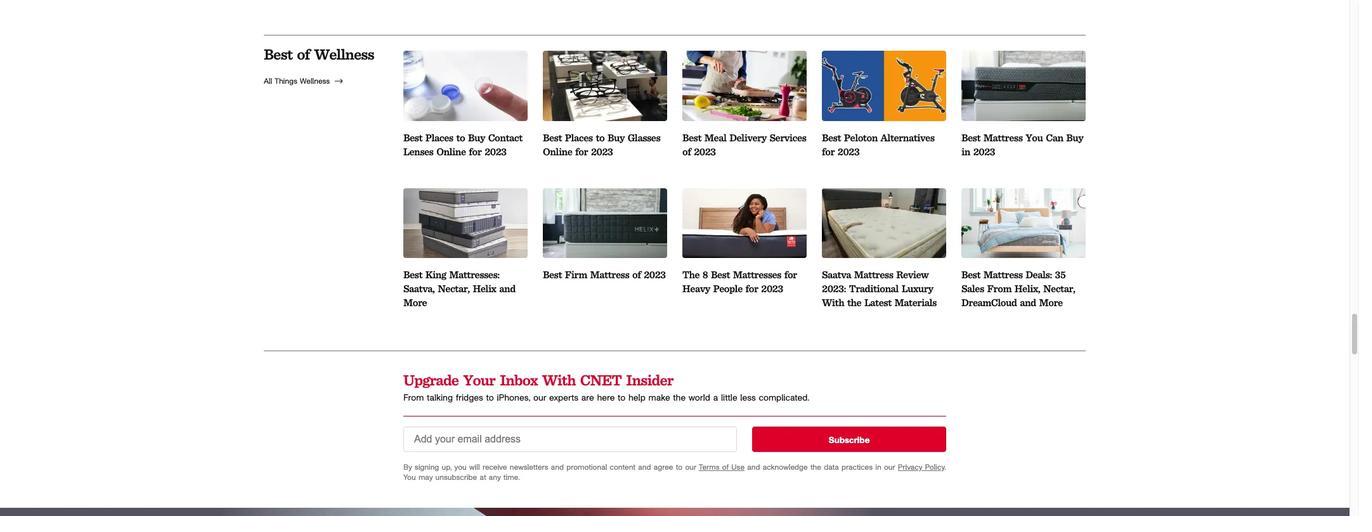 Task type: describe. For each thing, give the bounding box(es) containing it.
best of wellness
[[264, 45, 374, 64]]

helix
[[473, 283, 496, 295]]

and inside best mattress deals: 35 sales from helix, nectar, dreamcloud and more
[[1020, 297, 1036, 309]]

online inside best places to buy contact lenses online for 2023
[[437, 146, 466, 158]]

practices
[[842, 464, 873, 471]]

king
[[426, 269, 446, 281]]

best places to buy contact lenses online for 2023
[[403, 132, 523, 158]]

the 8 best mattresses for heavy people for 2023
[[683, 269, 797, 295]]

sales
[[962, 283, 984, 295]]

multiple pairs of roka online glasses are displayed on boxes. image
[[543, 51, 667, 121]]

may
[[419, 474, 433, 481]]

best mattress you can buy in 2023 link
[[962, 51, 1086, 173]]

best mattress deals: 35 sales from helix, nectar, dreamcloud and more link
[[962, 188, 1086, 310]]

places for for
[[565, 132, 593, 144]]

the 8 best mattresses for heavy people for 2023 link
[[683, 188, 807, 310]]

mattresses:
[[449, 269, 500, 281]]

nectar, inside best mattress deals: 35 sales from helix, nectar, dreamcloud and more
[[1043, 283, 1075, 295]]

a woman rests on a big fig mattress. image
[[683, 188, 807, 258]]

and inside "best king mattresses: saatva, nectar, helix and more"
[[499, 283, 516, 295]]

things
[[275, 78, 297, 85]]

cnet
[[580, 371, 622, 389]]

with inside saatva mattress review 2023: traditional luxury with the latest materials
[[822, 297, 844, 309]]

experts
[[549, 394, 579, 403]]

best firm mattress of 2023
[[543, 269, 666, 281]]

and right use
[[747, 464, 760, 471]]

inbox
[[500, 371, 538, 389]]

insider
[[626, 371, 674, 389]]

unsubscribe
[[435, 474, 477, 481]]

to right agree
[[676, 464, 683, 471]]

a stack of gray mattresses on a hardwood floor. image
[[403, 188, 528, 258]]

promotional
[[567, 464, 607, 471]]

deals:
[[1026, 269, 1052, 281]]

best peloton alternatives for 2023 link
[[822, 51, 946, 173]]

help
[[629, 394, 646, 403]]

make
[[649, 394, 670, 403]]

8
[[703, 269, 708, 281]]

best for best mattress deals: 35 sales from helix, nectar, dreamcloud and more
[[962, 269, 981, 281]]

the
[[683, 269, 700, 281]]

data
[[824, 464, 839, 471]]

world
[[689, 394, 710, 403]]

best firm mattress of 2023 link
[[543, 188, 667, 310]]

35
[[1055, 269, 1066, 281]]

acknowledge
[[763, 464, 808, 471]]

people
[[713, 283, 743, 295]]

places for online
[[426, 132, 453, 144]]

to inside best places to buy glasses online for 2023
[[596, 132, 605, 144]]

firm
[[565, 269, 587, 281]]

best meal delivery services of 2023
[[683, 132, 807, 158]]

and right newsletters
[[551, 464, 564, 471]]

best peloton alternatives for 2023
[[822, 132, 935, 158]]

. you may unsubscribe at any time.
[[403, 464, 946, 481]]

0 horizontal spatial in
[[876, 464, 882, 471]]

saatva mattress review cover 5 image
[[822, 188, 946, 258]]

fridges
[[456, 394, 483, 403]]

saatva mattress review 2023: traditional luxury with the latest materials link
[[822, 188, 946, 310]]

glasses
[[628, 132, 660, 144]]

best mattress you can buy in 2023
[[962, 132, 1083, 158]]

here
[[597, 394, 615, 403]]

1 horizontal spatial the
[[811, 464, 821, 471]]

saatva,
[[403, 283, 435, 295]]

time.
[[504, 474, 520, 481]]

a bed with a helix plus mattress image
[[543, 188, 667, 258]]

terms of use link
[[699, 464, 745, 471]]

latest
[[864, 297, 892, 309]]

the inside saatva mattress review 2023: traditional luxury with the latest materials
[[847, 297, 861, 309]]

to left the help
[[618, 394, 626, 403]]

traditional
[[849, 283, 899, 295]]

little
[[721, 394, 737, 403]]

best for best peloton alternatives for 2023
[[822, 132, 841, 144]]

2023 inside the 8 best mattresses for heavy people for 2023
[[761, 283, 783, 295]]

you inside best mattress you can buy in 2023
[[1026, 132, 1043, 144]]

best king mattresses: saatva, nectar, helix and more link
[[403, 188, 528, 310]]

2023:
[[822, 283, 846, 295]]

best places to buy glasses online for 2023
[[543, 132, 660, 158]]

best for best king mattresses: saatva, nectar, helix and more
[[403, 269, 422, 281]]

policy
[[925, 464, 945, 471]]

best meal delivery services of 2023 link
[[683, 51, 807, 173]]

receive
[[483, 464, 507, 471]]

upgrade your inbox with cnet insider from talking fridges to iphones, our experts are here to help make the world a little less complicated.
[[403, 371, 810, 403]]

for inside best peloton alternatives for 2023
[[822, 146, 835, 158]]

best places to buy contact lenses online for 2023 link
[[403, 51, 528, 173]]

peloton
[[844, 132, 878, 144]]

online inside best places to buy glasses online for 2023
[[543, 146, 572, 158]]

for inside best places to buy glasses online for 2023
[[575, 146, 588, 158]]

of inside best meal delivery services of 2023
[[683, 146, 691, 158]]

.
[[945, 464, 946, 471]]

agree
[[654, 464, 673, 471]]

dreamcloud
[[962, 297, 1017, 309]]

the inside upgrade your inbox with cnet insider from talking fridges to iphones, our experts are here to help make the world a little less complicated.
[[673, 394, 686, 403]]



Task type: vqa. For each thing, say whether or not it's contained in the screenshot.
Firm at the bottom
yes



Task type: locate. For each thing, give the bounding box(es) containing it.
places inside best places to buy glasses online for 2023
[[565, 132, 593, 144]]

and down helix,
[[1020, 297, 1036, 309]]

google pixel 8 pro review cnet image
[[218, 508, 877, 516]]

two different exercise bikes image
[[822, 51, 946, 121]]

buy for 2023
[[608, 132, 625, 144]]

in
[[962, 146, 970, 158], [876, 464, 882, 471]]

nectar, inside "best king mattresses: saatva, nectar, helix and more"
[[438, 283, 470, 295]]

0 horizontal spatial from
[[403, 394, 424, 403]]

1 horizontal spatial online
[[543, 146, 572, 158]]

luxury
[[902, 283, 933, 295]]

use
[[731, 464, 745, 471]]

are
[[582, 394, 594, 403]]

from inside upgrade your inbox with cnet insider from talking fridges to iphones, our experts are here to help make the world a little less complicated.
[[403, 394, 424, 403]]

talking
[[427, 394, 453, 403]]

all things wellness
[[264, 78, 330, 85]]

bed with an allswell mattress image
[[962, 188, 1086, 258]]

2023 inside best peloton alternatives for 2023
[[838, 146, 860, 158]]

2 online from the left
[[543, 146, 572, 158]]

best up saatva,
[[403, 269, 422, 281]]

you down by
[[403, 474, 416, 481]]

you
[[1026, 132, 1043, 144], [403, 474, 416, 481]]

services
[[770, 132, 807, 144]]

close-up of finger showing contact lens image
[[403, 51, 528, 121]]

privacy policy link
[[898, 464, 945, 471]]

with up experts
[[542, 371, 576, 389]]

best for best places to buy contact lenses online for 2023
[[403, 132, 422, 144]]

1 horizontal spatial more
[[1039, 297, 1063, 309]]

any
[[489, 474, 501, 481]]

2023 inside best meal delivery services of 2023
[[694, 146, 716, 158]]

2023 inside best places to buy contact lenses online for 2023
[[485, 146, 507, 158]]

mattress inside best mattress you can buy in 2023
[[984, 132, 1023, 144]]

best right alternatives
[[962, 132, 981, 144]]

buy inside best places to buy contact lenses online for 2023
[[468, 132, 485, 144]]

best right the contact
[[543, 132, 562, 144]]

1 horizontal spatial buy
[[608, 132, 625, 144]]

nectar, down the king at the bottom left of the page
[[438, 283, 470, 295]]

1 vertical spatial from
[[403, 394, 424, 403]]

the left the data
[[811, 464, 821, 471]]

1 nectar, from the left
[[438, 283, 470, 295]]

best king mattresses: saatva, nectar, helix and more
[[403, 269, 516, 309]]

a
[[713, 394, 718, 403]]

mattress inside best mattress deals: 35 sales from helix, nectar, dreamcloud and more
[[984, 269, 1023, 281]]

with inside upgrade your inbox with cnet insider from talking fridges to iphones, our experts are here to help make the world a little less complicated.
[[542, 371, 576, 389]]

places down multiple pairs of roka online glasses are displayed on boxes. "image"
[[565, 132, 593, 144]]

0 horizontal spatial nectar,
[[438, 283, 470, 295]]

0 vertical spatial in
[[962, 146, 970, 158]]

wellness for all things wellness
[[300, 78, 330, 85]]

mattress for best mattress you can buy in 2023
[[984, 132, 1023, 144]]

will
[[469, 464, 480, 471]]

best places to buy glasses online for 2023 link
[[543, 51, 667, 173]]

at
[[480, 474, 486, 481]]

0 horizontal spatial our
[[533, 394, 546, 403]]

delivery
[[730, 132, 767, 144]]

best inside best meal delivery services of 2023
[[683, 132, 702, 144]]

best inside the 8 best mattresses for heavy people for 2023
[[711, 269, 730, 281]]

1 horizontal spatial with
[[822, 297, 844, 309]]

the
[[847, 297, 861, 309], [673, 394, 686, 403], [811, 464, 821, 471]]

buy for for
[[468, 132, 485, 144]]

by
[[403, 464, 412, 471]]

2 nectar, from the left
[[1043, 283, 1075, 295]]

best for best of wellness
[[264, 45, 292, 64]]

the left latest
[[847, 297, 861, 309]]

best left firm
[[543, 269, 562, 281]]

mattress right firm
[[590, 269, 629, 281]]

best for best mattress you can buy in 2023
[[962, 132, 981, 144]]

places
[[426, 132, 453, 144], [565, 132, 593, 144]]

saatva
[[822, 269, 851, 281]]

materials
[[895, 297, 937, 309]]

mattresses
[[733, 269, 781, 281]]

content
[[610, 464, 636, 471]]

0 vertical spatial wellness
[[314, 45, 374, 64]]

more down helix,
[[1039, 297, 1063, 309]]

best mattress deals: 35 sales from helix, nectar, dreamcloud and more
[[962, 269, 1075, 309]]

best up things
[[264, 45, 292, 64]]

2 more from the left
[[1039, 297, 1063, 309]]

1 horizontal spatial places
[[565, 132, 593, 144]]

1 online from the left
[[437, 146, 466, 158]]

1 places from the left
[[426, 132, 453, 144]]

newsletters
[[510, 464, 548, 471]]

lenses
[[403, 146, 434, 158]]

0 vertical spatial from
[[987, 283, 1012, 295]]

with down 2023:
[[822, 297, 844, 309]]

our inside upgrade your inbox with cnet insider from talking fridges to iphones, our experts are here to help make the world a little less complicated.
[[533, 394, 546, 403]]

1 horizontal spatial from
[[987, 283, 1012, 295]]

more inside best mattress deals: 35 sales from helix, nectar, dreamcloud and more
[[1039, 297, 1063, 309]]

helix,
[[1015, 283, 1040, 295]]

alternatives
[[881, 132, 935, 144]]

for inside best places to buy contact lenses online for 2023
[[469, 146, 482, 158]]

1 horizontal spatial you
[[1026, 132, 1043, 144]]

best left meal
[[683, 132, 702, 144]]

by signing up, you will receive newsletters and promotional content and agree to our terms of use and acknowledge the data practices in our privacy policy
[[403, 464, 945, 471]]

wellness inside all things wellness link
[[300, 78, 330, 85]]

best for best places to buy glasses online for 2023
[[543, 132, 562, 144]]

meal
[[705, 132, 727, 144]]

buy left glasses
[[608, 132, 625, 144]]

0 horizontal spatial places
[[426, 132, 453, 144]]

best for best firm mattress of 2023
[[543, 269, 562, 281]]

buy inside best places to buy glasses online for 2023
[[608, 132, 625, 144]]

1 vertical spatial with
[[542, 371, 576, 389]]

and left agree
[[638, 464, 651, 471]]

to inside best places to buy contact lenses online for 2023
[[456, 132, 465, 144]]

our left experts
[[533, 394, 546, 403]]

0 horizontal spatial buy
[[468, 132, 485, 144]]

best inside best firm mattress of 2023 link
[[543, 269, 562, 281]]

wellness down best of wellness
[[300, 78, 330, 85]]

3 buy from the left
[[1066, 132, 1083, 144]]

best inside best mattress deals: 35 sales from helix, nectar, dreamcloud and more
[[962, 269, 981, 281]]

review
[[896, 269, 929, 281]]

1 vertical spatial the
[[673, 394, 686, 403]]

from down upgrade
[[403, 394, 424, 403]]

places up lenses at the left top
[[426, 132, 453, 144]]

best for best meal delivery services of 2023
[[683, 132, 702, 144]]

signing
[[415, 464, 439, 471]]

more down saatva,
[[403, 297, 427, 309]]

best inside best places to buy glasses online for 2023
[[543, 132, 562, 144]]

wellness for best of wellness
[[314, 45, 374, 64]]

0 horizontal spatial you
[[403, 474, 416, 481]]

2 horizontal spatial the
[[847, 297, 861, 309]]

mattress inside saatva mattress review 2023: traditional luxury with the latest materials
[[854, 269, 893, 281]]

1 vertical spatial you
[[403, 474, 416, 481]]

best inside best mattress you can buy in 2023
[[962, 132, 981, 144]]

2023 inside best places to buy glasses online for 2023
[[591, 146, 613, 158]]

1 buy from the left
[[468, 132, 485, 144]]

0 horizontal spatial the
[[673, 394, 686, 403]]

nectar, down 35
[[1043, 283, 1075, 295]]

person preparing grilled steak at home image
[[683, 51, 807, 121]]

mattress up traditional
[[854, 269, 893, 281]]

1 more from the left
[[403, 297, 427, 309]]

places inside best places to buy contact lenses online for 2023
[[426, 132, 453, 144]]

privacy
[[898, 464, 922, 471]]

all things wellness link
[[264, 74, 388, 89]]

heavy
[[683, 283, 710, 295]]

0 vertical spatial with
[[822, 297, 844, 309]]

buy right can
[[1066, 132, 1083, 144]]

1 vertical spatial in
[[876, 464, 882, 471]]

can
[[1046, 132, 1063, 144]]

from inside best mattress deals: 35 sales from helix, nectar, dreamcloud and more
[[987, 283, 1012, 295]]

contact
[[488, 132, 523, 144]]

buy inside best mattress you can buy in 2023
[[1066, 132, 1083, 144]]

best inside best places to buy contact lenses online for 2023
[[403, 132, 422, 144]]

best inside "best king mattresses: saatva, nectar, helix and more"
[[403, 269, 422, 281]]

2 horizontal spatial buy
[[1066, 132, 1083, 144]]

1 horizontal spatial our
[[685, 464, 696, 471]]

you inside . you may unsubscribe at any time.
[[403, 474, 416, 481]]

None submit
[[752, 427, 946, 452]]

a bed frame holding the flippable layla mattress image
[[962, 51, 1086, 121]]

best left peloton
[[822, 132, 841, 144]]

2023
[[485, 146, 507, 158], [591, 146, 613, 158], [694, 146, 716, 158], [838, 146, 860, 158], [973, 146, 995, 158], [644, 269, 666, 281], [761, 283, 783, 295]]

best up sales
[[962, 269, 981, 281]]

the left world
[[673, 394, 686, 403]]

to
[[456, 132, 465, 144], [596, 132, 605, 144], [486, 394, 494, 403], [618, 394, 626, 403], [676, 464, 683, 471]]

upgrade
[[403, 371, 459, 389]]

less
[[740, 394, 756, 403]]

2 buy from the left
[[608, 132, 625, 144]]

to left the contact
[[456, 132, 465, 144]]

from
[[987, 283, 1012, 295], [403, 394, 424, 403]]

0 horizontal spatial online
[[437, 146, 466, 158]]

wellness
[[314, 45, 374, 64], [300, 78, 330, 85]]

0 vertical spatial the
[[847, 297, 861, 309]]

terms
[[699, 464, 720, 471]]

to right fridges
[[486, 394, 494, 403]]

Add your email address email field
[[403, 427, 737, 452]]

1 horizontal spatial nectar,
[[1043, 283, 1075, 295]]

mattress
[[984, 132, 1023, 144], [590, 269, 629, 281], [854, 269, 893, 281], [984, 269, 1023, 281]]

our left terms
[[685, 464, 696, 471]]

2 vertical spatial the
[[811, 464, 821, 471]]

buy
[[468, 132, 485, 144], [608, 132, 625, 144], [1066, 132, 1083, 144]]

complicated.
[[759, 394, 810, 403]]

2023 inside best mattress you can buy in 2023
[[973, 146, 995, 158]]

more
[[403, 297, 427, 309], [1039, 297, 1063, 309]]

all
[[264, 78, 272, 85]]

nectar,
[[438, 283, 470, 295], [1043, 283, 1075, 295]]

mattress for best mattress deals: 35 sales from helix, nectar, dreamcloud and more
[[984, 269, 1023, 281]]

mattress left can
[[984, 132, 1023, 144]]

0 horizontal spatial more
[[403, 297, 427, 309]]

2 places from the left
[[565, 132, 593, 144]]

your
[[463, 371, 495, 389]]

to left glasses
[[596, 132, 605, 144]]

up,
[[442, 464, 452, 471]]

0 vertical spatial you
[[1026, 132, 1043, 144]]

buy left the contact
[[468, 132, 485, 144]]

best up lenses at the left top
[[403, 132, 422, 144]]

from up dreamcloud
[[987, 283, 1012, 295]]

our
[[533, 394, 546, 403], [685, 464, 696, 471], [884, 464, 895, 471]]

in inside best mattress you can buy in 2023
[[962, 146, 970, 158]]

best right the 8
[[711, 269, 730, 281]]

you left can
[[1026, 132, 1043, 144]]

0 horizontal spatial with
[[542, 371, 576, 389]]

saatva mattress review 2023: traditional luxury with the latest materials
[[822, 269, 937, 309]]

you
[[454, 464, 467, 471]]

1 horizontal spatial in
[[962, 146, 970, 158]]

mattress for saatva mattress review 2023: traditional luxury with the latest materials
[[854, 269, 893, 281]]

wellness up all things wellness link
[[314, 45, 374, 64]]

best inside best peloton alternatives for 2023
[[822, 132, 841, 144]]

2 horizontal spatial our
[[884, 464, 895, 471]]

our left privacy
[[884, 464, 895, 471]]

more inside "best king mattresses: saatva, nectar, helix and more"
[[403, 297, 427, 309]]

and right helix
[[499, 283, 516, 295]]

mattress up helix,
[[984, 269, 1023, 281]]

1 vertical spatial wellness
[[300, 78, 330, 85]]



